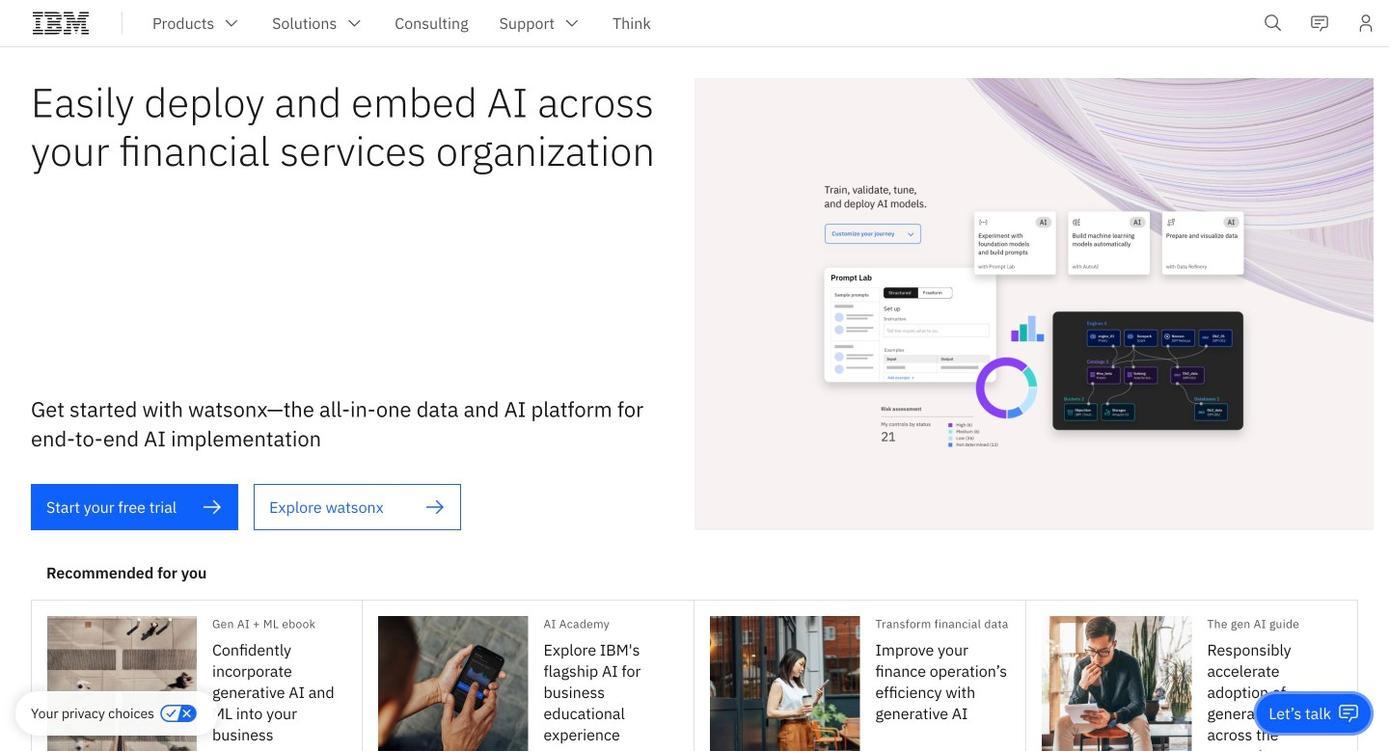 Task type: vqa. For each thing, say whether or not it's contained in the screenshot.
Search element
no



Task type: describe. For each thing, give the bounding box(es) containing it.
let's talk element
[[1269, 703, 1332, 725]]



Task type: locate. For each thing, give the bounding box(es) containing it.
your privacy choices element
[[31, 703, 154, 725]]



